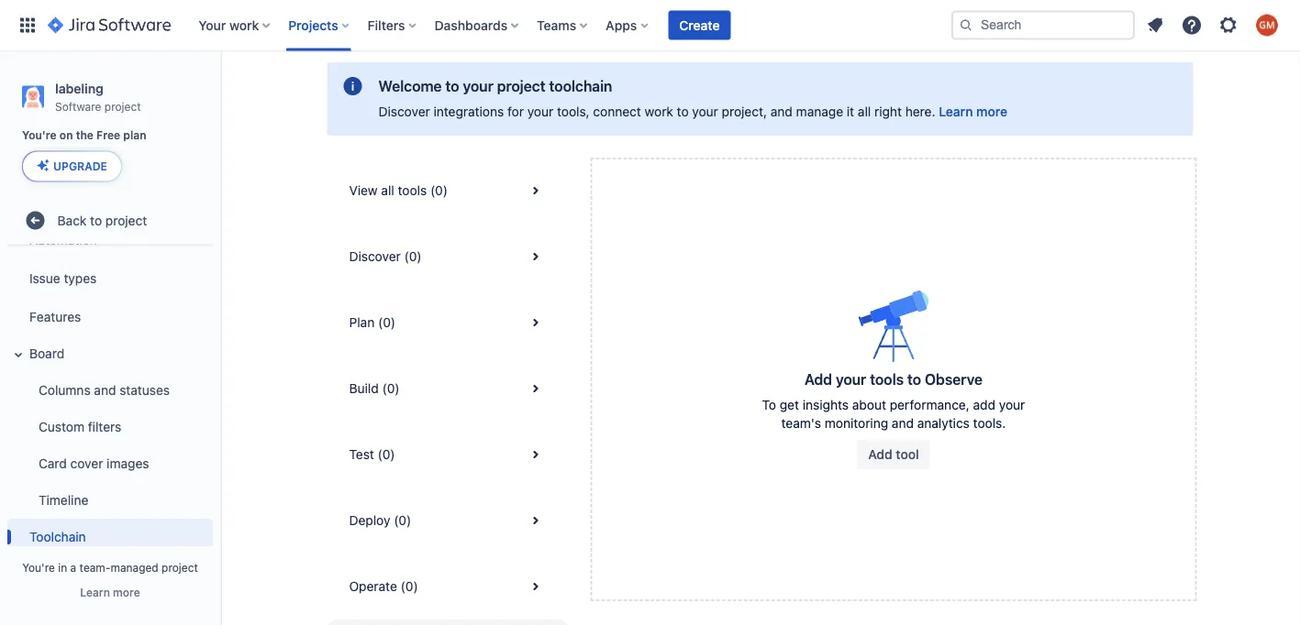 Task type: vqa. For each thing, say whether or not it's contained in the screenshot.
'teams' dropdown button
yes



Task type: locate. For each thing, give the bounding box(es) containing it.
your work button
[[193, 11, 277, 40]]

learn more button
[[939, 103, 1007, 121], [80, 585, 140, 600]]

toolchain
[[549, 78, 612, 95]]

1 vertical spatial toolchain
[[29, 530, 86, 545]]

create button
[[668, 11, 731, 40]]

(0) right test
[[378, 447, 395, 462]]

work right connect
[[645, 104, 673, 119]]

more inside button
[[113, 586, 140, 599]]

discover inside welcome to your project toolchain discover integrations for your tools, connect work to your project, and manage it all right here. learn more
[[378, 104, 430, 119]]

apps
[[606, 17, 637, 33]]

1 vertical spatial you're
[[22, 561, 55, 574]]

all right it
[[858, 104, 871, 119]]

0 horizontal spatial add
[[804, 371, 832, 389]]

tools,
[[557, 104, 590, 119]]

0 horizontal spatial more
[[113, 586, 140, 599]]

tools right view
[[398, 183, 427, 198]]

search image
[[959, 18, 973, 33]]

1 horizontal spatial learn
[[939, 104, 973, 119]]

1 horizontal spatial work
[[645, 104, 673, 119]]

your profile and settings image
[[1256, 14, 1278, 36]]

2 you're from the top
[[22, 561, 55, 574]]

1 vertical spatial discover
[[349, 249, 401, 264]]

tools
[[398, 183, 427, 198], [870, 371, 904, 389]]

connect
[[593, 104, 641, 119]]

on
[[60, 129, 73, 142]]

view
[[349, 183, 378, 198]]

1 vertical spatial work
[[645, 104, 673, 119]]

1 you're from the top
[[22, 129, 57, 142]]

learn more button down you're in a team-managed project
[[80, 585, 140, 600]]

1 vertical spatial more
[[113, 586, 140, 599]]

(0) right deploy
[[394, 513, 411, 528]]

2 vertical spatial and
[[892, 416, 914, 431]]

to up performance, on the bottom of page
[[907, 371, 921, 389]]

0 vertical spatial and
[[770, 104, 793, 119]]

learn down the team-
[[80, 586, 110, 599]]

add up insights
[[804, 371, 832, 389]]

add inside the add your tools to observe to get insights about performance, add your team's monitoring and analytics tools.
[[804, 371, 832, 389]]

filters button
[[362, 11, 423, 40]]

features link
[[7, 299, 213, 336]]

project,
[[722, 104, 767, 119]]

apps button
[[600, 11, 655, 40]]

(0)
[[430, 183, 448, 198], [404, 249, 422, 264], [378, 315, 395, 330], [382, 381, 400, 396], [378, 447, 395, 462], [394, 513, 411, 528], [401, 579, 418, 594]]

all inside view all tools (0) button
[[381, 183, 394, 198]]

0 vertical spatial add
[[804, 371, 832, 389]]

you're
[[22, 129, 57, 142], [22, 561, 55, 574]]

tools inside the add your tools to observe to get insights about performance, add your team's monitoring and analytics tools.
[[870, 371, 904, 389]]

your up about
[[836, 371, 866, 389]]

1 horizontal spatial and
[[770, 104, 793, 119]]

in
[[58, 561, 67, 574]]

test
[[349, 447, 374, 462]]

types
[[64, 271, 97, 286]]

welcome
[[378, 78, 442, 95]]

banner
[[0, 0, 1300, 51]]

images
[[107, 456, 149, 472]]

0 vertical spatial you're
[[22, 129, 57, 142]]

tools up about
[[870, 371, 904, 389]]

1 horizontal spatial more
[[976, 104, 1007, 119]]

Search field
[[951, 11, 1135, 40]]

1 vertical spatial tools
[[870, 371, 904, 389]]

and up filters
[[94, 383, 116, 398]]

(0) inside 'button'
[[382, 381, 400, 396]]

to left project,
[[677, 104, 689, 119]]

your
[[198, 17, 226, 33]]

build (0)
[[349, 381, 400, 396]]

your right add
[[999, 398, 1025, 413]]

(0) for operate (0)
[[401, 579, 418, 594]]

plan (0)
[[349, 315, 395, 330]]

1 vertical spatial add
[[868, 447, 892, 462]]

you're left in
[[22, 561, 55, 574]]

toolchain up in
[[29, 530, 86, 545]]

tools.
[[973, 416, 1006, 431]]

discover up plan (0)
[[349, 249, 401, 264]]

all right view
[[381, 183, 394, 198]]

all inside welcome to your project toolchain discover integrations for your tools, connect work to your project, and manage it all right here. learn more
[[858, 104, 871, 119]]

project up for
[[497, 78, 545, 95]]

learn more button right here.
[[939, 103, 1007, 121]]

more right here.
[[976, 104, 1007, 119]]

and inside welcome to your project toolchain discover integrations for your tools, connect work to your project, and manage it all right here. learn more
[[770, 104, 793, 119]]

features
[[29, 310, 81, 325]]

right
[[874, 104, 902, 119]]

get
[[780, 398, 799, 413]]

0 vertical spatial work
[[229, 17, 259, 33]]

project right back
[[105, 213, 147, 228]]

notifications image
[[1144, 14, 1166, 36]]

monitoring
[[825, 416, 888, 431]]

teams button
[[531, 11, 595, 40]]

1 horizontal spatial toolchain
[[327, 20, 419, 46]]

more
[[976, 104, 1007, 119], [113, 586, 140, 599]]

(0) right plan
[[378, 315, 395, 330]]

operate (0) button
[[327, 554, 568, 620]]

discover down 'welcome' on the left top of the page
[[378, 104, 430, 119]]

board
[[29, 346, 64, 361]]

0 vertical spatial tools
[[398, 183, 427, 198]]

1 vertical spatial all
[[381, 183, 394, 198]]

project up plan
[[104, 100, 141, 113]]

more down "managed"
[[113, 586, 140, 599]]

work inside welcome to your project toolchain discover integrations for your tools, connect work to your project, and manage it all right here. learn more
[[645, 104, 673, 119]]

project
[[497, 78, 545, 95], [104, 100, 141, 113], [105, 213, 147, 228], [162, 561, 198, 574]]

work right your
[[229, 17, 259, 33]]

0 vertical spatial discover
[[378, 104, 430, 119]]

projects button
[[283, 11, 357, 40]]

0 vertical spatial learn
[[939, 104, 973, 119]]

(0) for discover (0)
[[404, 249, 422, 264]]

automation
[[29, 233, 97, 248]]

you're left on
[[22, 129, 57, 142]]

analytics
[[917, 416, 970, 431]]

(0) right build
[[382, 381, 400, 396]]

(0) for deploy (0)
[[394, 513, 411, 528]]

to
[[445, 78, 459, 95], [677, 104, 689, 119], [90, 213, 102, 228], [907, 371, 921, 389]]

1 vertical spatial learn more button
[[80, 585, 140, 600]]

0 horizontal spatial work
[[229, 17, 259, 33]]

deploy (0) button
[[327, 488, 568, 554]]

plan (0) button
[[327, 290, 568, 356]]

card
[[39, 456, 67, 472]]

give feedback
[[1009, 25, 1095, 40]]

columns and statuses link
[[18, 372, 213, 409]]

toolchain
[[327, 20, 419, 46], [29, 530, 86, 545]]

add for tool
[[868, 447, 892, 462]]

add inside button
[[868, 447, 892, 462]]

to
[[762, 398, 776, 413]]

tools inside button
[[398, 183, 427, 198]]

1 horizontal spatial tools
[[870, 371, 904, 389]]

view all tools (0) button
[[327, 158, 568, 224]]

learn right here.
[[939, 104, 973, 119]]

0 vertical spatial all
[[858, 104, 871, 119]]

(0) right operate
[[401, 579, 418, 594]]

banner containing your work
[[0, 0, 1300, 51]]

(0) down view all tools (0)
[[404, 249, 422, 264]]

and inside the add your tools to observe to get insights about performance, add your team's monitoring and analytics tools.
[[892, 416, 914, 431]]

your up integrations
[[463, 78, 493, 95]]

toolchain up 'welcome' on the left top of the page
[[327, 20, 419, 46]]

1 horizontal spatial all
[[858, 104, 871, 119]]

and up tool
[[892, 416, 914, 431]]

columns
[[39, 383, 90, 398]]

0 horizontal spatial learn more button
[[80, 585, 140, 600]]

and
[[770, 104, 793, 119], [94, 383, 116, 398], [892, 416, 914, 431]]

give
[[1009, 25, 1036, 40]]

add left tool
[[868, 447, 892, 462]]

add for your
[[804, 371, 832, 389]]

create
[[679, 17, 720, 33]]

0 vertical spatial more
[[976, 104, 1007, 119]]

and right project,
[[770, 104, 793, 119]]

learn inside welcome to your project toolchain discover integrations for your tools, connect work to your project, and manage it all right here. learn more
[[939, 104, 973, 119]]

statuses
[[119, 383, 170, 398]]

integrations
[[434, 104, 504, 119]]

team-
[[79, 561, 111, 574]]

all
[[858, 104, 871, 119], [381, 183, 394, 198]]

work
[[229, 17, 259, 33], [645, 104, 673, 119]]

0 horizontal spatial tools
[[398, 183, 427, 198]]

plan
[[349, 315, 375, 330]]

1 vertical spatial learn
[[80, 586, 110, 599]]

operate (0)
[[349, 579, 418, 594]]

1 horizontal spatial add
[[868, 447, 892, 462]]

0 horizontal spatial and
[[94, 383, 116, 398]]

0 horizontal spatial learn
[[80, 586, 110, 599]]

2 horizontal spatial and
[[892, 416, 914, 431]]

1 horizontal spatial learn more button
[[939, 103, 1007, 121]]

group
[[4, 106, 213, 626]]

0 horizontal spatial all
[[381, 183, 394, 198]]

build
[[349, 381, 379, 396]]

jira software image
[[48, 14, 171, 36], [48, 14, 171, 36]]

1 vertical spatial and
[[94, 383, 116, 398]]

0 horizontal spatial toolchain
[[29, 530, 86, 545]]



Task type: describe. For each thing, give the bounding box(es) containing it.
free
[[96, 129, 120, 142]]

for
[[507, 104, 524, 119]]

dashboards button
[[429, 11, 526, 40]]

upgrade button
[[23, 152, 121, 181]]

tools for to
[[870, 371, 904, 389]]

0 vertical spatial toolchain
[[327, 20, 419, 46]]

projects
[[288, 17, 338, 33]]

build (0) button
[[327, 356, 568, 422]]

project inside labeling software project
[[104, 100, 141, 113]]

timeline
[[39, 493, 88, 508]]

to inside the add your tools to observe to get insights about performance, add your team's monitoring and analytics tools.
[[907, 371, 921, 389]]

give feedback button
[[972, 18, 1106, 48]]

custom filters
[[39, 420, 121, 435]]

group containing automation
[[4, 106, 213, 626]]

back to project
[[57, 213, 147, 228]]

discover (0)
[[349, 249, 422, 264]]

labeling
[[55, 81, 103, 96]]

(0) for plan (0)
[[378, 315, 395, 330]]

cover
[[70, 456, 103, 472]]

(0) up the discover (0) button
[[430, 183, 448, 198]]

back to project link
[[7, 202, 213, 239]]

add tool button
[[857, 440, 930, 470]]

more inside welcome to your project toolchain discover integrations for your tools, connect work to your project, and manage it all right here. learn more
[[976, 104, 1007, 119]]

welcome to your project toolchain discover integrations for your tools, connect work to your project, and manage it all right here. learn more
[[378, 78, 1007, 119]]

timeline link
[[18, 482, 213, 519]]

dashboards
[[434, 17, 507, 33]]

learn more
[[80, 586, 140, 599]]

manage
[[796, 104, 843, 119]]

custom filters link
[[18, 409, 213, 446]]

custom
[[39, 420, 84, 435]]

filters
[[88, 420, 121, 435]]

tool
[[896, 447, 919, 462]]

automation link
[[7, 222, 213, 259]]

deploy
[[349, 513, 390, 528]]

expand image
[[7, 344, 29, 366]]

add
[[973, 398, 995, 413]]

to up integrations
[[445, 78, 459, 95]]

columns and statuses
[[39, 383, 170, 398]]

software
[[55, 100, 101, 113]]

card cover images link
[[18, 446, 213, 482]]

tools for (0)
[[398, 183, 427, 198]]

performance,
[[890, 398, 969, 413]]

primary element
[[11, 0, 951, 51]]

a
[[70, 561, 76, 574]]

here.
[[905, 104, 935, 119]]

and inside columns and statuses link
[[94, 383, 116, 398]]

help image
[[1181, 14, 1203, 36]]

deploy (0)
[[349, 513, 411, 528]]

add tool
[[868, 447, 919, 462]]

project right "managed"
[[162, 561, 198, 574]]

(0) for test (0)
[[378, 447, 395, 462]]

your work
[[198, 17, 259, 33]]

feedback
[[1039, 25, 1095, 40]]

(0) for build (0)
[[382, 381, 400, 396]]

it
[[847, 104, 854, 119]]

discover inside button
[[349, 249, 401, 264]]

back
[[57, 213, 87, 228]]

settings image
[[1217, 14, 1239, 36]]

test (0)
[[349, 447, 395, 462]]

toolchain link
[[7, 519, 213, 556]]

team's
[[781, 416, 821, 431]]

insights
[[803, 398, 849, 413]]

upgrade
[[53, 160, 107, 173]]

filters
[[368, 17, 405, 33]]

0 vertical spatial learn more button
[[939, 103, 1007, 121]]

learn inside button
[[80, 586, 110, 599]]

project inside welcome to your project toolchain discover integrations for your tools, connect work to your project, and manage it all right here. learn more
[[497, 78, 545, 95]]

your right for
[[527, 104, 553, 119]]

issue types
[[29, 271, 97, 286]]

your left project,
[[692, 104, 718, 119]]

plan
[[123, 129, 146, 142]]

you're on the free plan
[[22, 129, 146, 142]]

teams
[[537, 17, 576, 33]]

you're for you're on the free plan
[[22, 129, 57, 142]]

work inside dropdown button
[[229, 17, 259, 33]]

card cover images
[[39, 456, 149, 472]]

test (0) button
[[327, 422, 568, 488]]

you're in a team-managed project
[[22, 561, 198, 574]]

you're for you're in a team-managed project
[[22, 561, 55, 574]]

add your tools to observe to get insights about performance, add your team's monitoring and analytics tools.
[[762, 371, 1025, 431]]

the
[[76, 129, 94, 142]]

appswitcher icon image
[[17, 14, 39, 36]]

operate
[[349, 579, 397, 594]]

discover (0) button
[[327, 224, 568, 290]]

sidebar navigation image
[[200, 73, 240, 110]]

labeling software project
[[55, 81, 141, 113]]

issue types link
[[7, 259, 213, 299]]

view all tools (0)
[[349, 183, 448, 198]]

issue
[[29, 271, 60, 286]]

board button
[[7, 336, 213, 372]]

about
[[852, 398, 886, 413]]

to right back
[[90, 213, 102, 228]]



